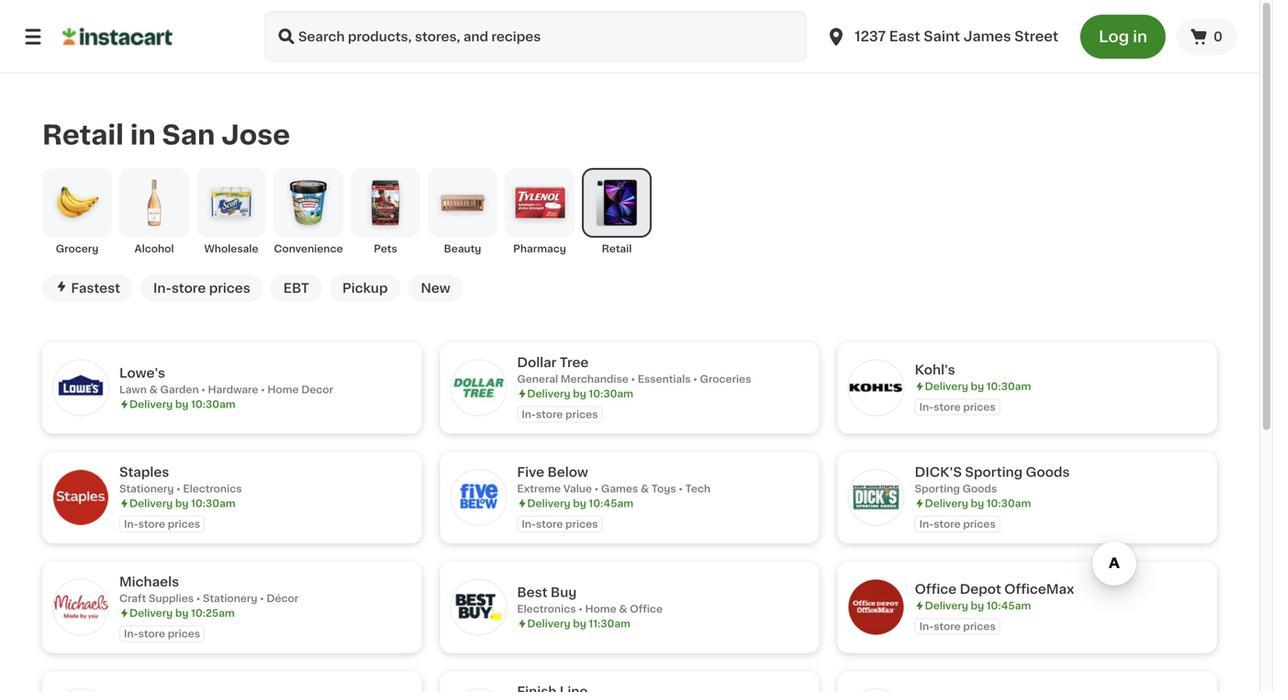 Task type: locate. For each thing, give the bounding box(es) containing it.
home inside lowe's lawn & garden • hardware • home decor
[[267, 385, 299, 395]]

kohl's image
[[849, 360, 904, 415]]

1 horizontal spatial delivery by 10:45am
[[925, 601, 1031, 611]]

best
[[517, 586, 548, 599]]

prices down merchandise
[[565, 409, 598, 419]]

stationery up 10:25am on the bottom left of page
[[203, 593, 257, 603]]

• inside staples stationery • electronics
[[176, 484, 181, 494]]

in-store prices down value
[[522, 519, 598, 529]]

10:30am for dick's sporting goods
[[987, 498, 1031, 508]]

goods
[[1026, 466, 1070, 479], [962, 484, 997, 494]]

• inside best buy electronics • home & office
[[578, 604, 583, 614]]

delivery by 10:45am down value
[[527, 498, 633, 508]]

pickup button
[[329, 274, 401, 302]]

office depot officemax
[[915, 583, 1074, 596]]

10:45am down games
[[589, 498, 633, 508]]

0 horizontal spatial stationery
[[119, 484, 174, 494]]

1 vertical spatial home
[[585, 604, 616, 614]]

2 horizontal spatial &
[[641, 484, 649, 494]]

0 vertical spatial delivery by 10:45am
[[527, 498, 633, 508]]

1 vertical spatial office
[[630, 604, 663, 614]]

office
[[915, 583, 957, 596], [630, 604, 663, 614]]

in- down craft
[[124, 629, 138, 639]]

decor
[[301, 385, 333, 395]]

prices down staples stationery • electronics
[[168, 519, 200, 529]]

delivery for staples
[[129, 498, 173, 508]]

delivery for michaels
[[129, 608, 173, 618]]

office up 11:30am
[[630, 604, 663, 614]]

delivery down "general"
[[527, 389, 571, 399]]

retail in san jose main content
[[0, 73, 1259, 692]]

east
[[889, 30, 920, 43]]

delivery by 10:30am
[[925, 381, 1031, 391], [527, 389, 633, 399], [129, 399, 236, 409], [129, 498, 236, 508], [925, 498, 1031, 508]]

0 horizontal spatial office
[[630, 604, 663, 614]]

san
[[162, 122, 215, 148]]

retail for retail
[[602, 244, 632, 254]]

buy
[[551, 586, 577, 599]]

in right log
[[1133, 29, 1147, 45]]

0 vertical spatial retail
[[42, 122, 124, 148]]

below
[[547, 466, 588, 479]]

home up 11:30am
[[585, 604, 616, 614]]

0 horizontal spatial &
[[149, 385, 158, 395]]

fastest button
[[42, 274, 133, 302]]

& down lowe's
[[149, 385, 158, 395]]

ebt button
[[271, 274, 322, 302]]

pharmacy button
[[505, 168, 575, 256]]

0 vertical spatial sporting
[[965, 466, 1023, 479]]

1 horizontal spatial home
[[585, 604, 616, 614]]

office depot officemax image
[[849, 580, 904, 635]]

in- down "kohl's"
[[919, 402, 934, 412]]

tech
[[685, 484, 711, 494]]

electronics inside staples stationery • electronics
[[183, 484, 242, 494]]

1 vertical spatial retail
[[602, 244, 632, 254]]

lowe's
[[119, 367, 165, 380]]

retail right pharmacy
[[602, 244, 632, 254]]

0 vertical spatial 10:45am
[[589, 498, 633, 508]]

in- down staples
[[124, 519, 138, 529]]

0 horizontal spatial retail
[[42, 122, 124, 148]]

supplies
[[149, 593, 194, 603]]

0 vertical spatial in
[[1133, 29, 1147, 45]]

beauty
[[444, 244, 481, 254]]

in inside button
[[1133, 29, 1147, 45]]

1 horizontal spatial goods
[[1026, 466, 1070, 479]]

by for dick's sporting goods
[[971, 498, 984, 508]]

alcohol
[[135, 244, 174, 254]]

sporting down dick's
[[915, 484, 960, 494]]

in-store prices
[[153, 282, 250, 295], [919, 402, 996, 412], [522, 409, 598, 419], [124, 519, 200, 529], [522, 519, 598, 529], [919, 519, 996, 529], [919, 621, 996, 631], [124, 629, 200, 639]]

grocery button
[[42, 168, 112, 256]]

delivery down buy
[[527, 619, 571, 629]]

store down alcohol
[[171, 282, 206, 295]]

1 horizontal spatial stationery
[[203, 593, 257, 603]]

log in
[[1099, 29, 1147, 45]]

1 horizontal spatial retail
[[602, 244, 632, 254]]

in-store prices down depot
[[919, 621, 996, 631]]

in-store prices down the wholesale
[[153, 282, 250, 295]]

delivery by 10:30am down merchandise
[[527, 389, 633, 399]]

•
[[631, 374, 635, 384], [693, 374, 697, 384], [201, 385, 205, 395], [261, 385, 265, 395], [176, 484, 181, 494], [594, 484, 599, 494], [679, 484, 683, 494], [196, 593, 200, 603], [260, 593, 264, 603], [578, 604, 583, 614]]

1 vertical spatial &
[[641, 484, 649, 494]]

0 horizontal spatial delivery by 10:45am
[[527, 498, 633, 508]]

staples stationery • electronics
[[119, 466, 242, 494]]

grocery
[[56, 244, 98, 254]]

sporting right dick's
[[965, 466, 1023, 479]]

1 horizontal spatial &
[[619, 604, 627, 614]]

1 horizontal spatial 10:45am
[[987, 601, 1031, 611]]

stationery inside michaels craft supplies • stationery • décor
[[203, 593, 257, 603]]

extreme
[[517, 484, 561, 494]]

0 horizontal spatial electronics
[[183, 484, 242, 494]]

hardware
[[208, 385, 258, 395]]

office left depot
[[915, 583, 957, 596]]

10:30am for staples
[[191, 498, 236, 508]]

delivery down depot
[[925, 601, 968, 611]]

in
[[1133, 29, 1147, 45], [130, 122, 156, 148]]

1 vertical spatial stationery
[[203, 593, 257, 603]]

lowe's lawn & garden • hardware • home decor
[[119, 367, 333, 395]]

sporting
[[965, 466, 1023, 479], [915, 484, 960, 494]]

in-store prices down delivery by 10:25am
[[124, 629, 200, 639]]

delivery by 10:45am
[[527, 498, 633, 508], [925, 601, 1031, 611]]

delivery down craft
[[129, 608, 173, 618]]

0 vertical spatial &
[[149, 385, 158, 395]]

ebt
[[283, 282, 309, 295]]

michaels image
[[53, 580, 108, 635]]

delivery
[[925, 381, 968, 391], [527, 389, 571, 399], [129, 399, 173, 409], [129, 498, 173, 508], [527, 498, 571, 508], [925, 498, 968, 508], [925, 601, 968, 611], [129, 608, 173, 618], [527, 619, 571, 629]]

prices down the wholesale
[[209, 282, 250, 295]]

1 horizontal spatial electronics
[[517, 604, 576, 614]]

10:45am down office depot officemax
[[987, 601, 1031, 611]]

0 horizontal spatial sporting
[[915, 484, 960, 494]]

office inside best buy electronics • home & office
[[630, 604, 663, 614]]

0 vertical spatial home
[[267, 385, 299, 395]]

by
[[971, 381, 984, 391], [573, 389, 586, 399], [175, 399, 189, 409], [175, 498, 189, 508], [573, 498, 586, 508], [971, 498, 984, 508], [971, 601, 984, 611], [175, 608, 189, 618], [573, 619, 586, 629]]

& left toys on the right bottom of the page
[[641, 484, 649, 494]]

retail up grocery button
[[42, 122, 124, 148]]

delivery by 10:30am for staples
[[129, 498, 236, 508]]

delivery down "kohl's"
[[925, 381, 968, 391]]

& inside five below extreme value • games & toys • tech
[[641, 484, 649, 494]]

store down "general"
[[536, 409, 563, 419]]

10:45am
[[589, 498, 633, 508], [987, 601, 1031, 611]]

10:30am
[[987, 381, 1031, 391], [589, 389, 633, 399], [191, 399, 236, 409], [191, 498, 236, 508], [987, 498, 1031, 508]]

1237 east saint james street button
[[814, 11, 1069, 62]]

store
[[171, 282, 206, 295], [934, 402, 961, 412], [536, 409, 563, 419], [138, 519, 165, 529], [536, 519, 563, 529], [934, 519, 961, 529], [934, 621, 961, 631], [138, 629, 165, 639]]

michaels
[[119, 575, 179, 588]]

store down delivery by 10:25am
[[138, 629, 165, 639]]

1 vertical spatial sporting
[[915, 484, 960, 494]]

stationery down staples
[[119, 484, 174, 494]]

five below image
[[451, 470, 506, 525]]

pickup
[[342, 282, 388, 295]]

delivery by 10:25am
[[129, 608, 235, 618]]

1 vertical spatial 10:45am
[[987, 601, 1031, 611]]

delivery by 10:45am down depot
[[925, 601, 1031, 611]]

staples
[[119, 466, 169, 479]]

10:25am
[[191, 608, 235, 618]]

prices
[[209, 282, 250, 295], [963, 402, 996, 412], [565, 409, 598, 419], [168, 519, 200, 529], [565, 519, 598, 529], [963, 519, 996, 529], [963, 621, 996, 631], [168, 629, 200, 639]]

delivery by 10:30am down "garden"
[[129, 399, 236, 409]]

1237
[[855, 30, 886, 43]]

1 vertical spatial goods
[[962, 484, 997, 494]]

in- down extreme at left
[[522, 519, 536, 529]]

1 horizontal spatial in
[[1133, 29, 1147, 45]]

by for dollar tree
[[573, 389, 586, 399]]

0 vertical spatial goods
[[1026, 466, 1070, 479]]

0 vertical spatial electronics
[[183, 484, 242, 494]]

&
[[149, 385, 158, 395], [641, 484, 649, 494], [619, 604, 627, 614]]

in- down alcohol
[[153, 282, 171, 295]]

best buy electronics • home & office
[[517, 586, 663, 614]]

delivery down the lawn
[[129, 399, 173, 409]]

& up 11:30am
[[619, 604, 627, 614]]

retail inside 'button'
[[602, 244, 632, 254]]

log
[[1099, 29, 1129, 45]]

2 vertical spatial &
[[619, 604, 627, 614]]

stationery
[[119, 484, 174, 494], [203, 593, 257, 603]]

toys
[[651, 484, 676, 494]]

delivery down extreme at left
[[527, 498, 571, 508]]

10:30am for lowe's
[[191, 399, 236, 409]]

retail button
[[582, 168, 652, 256]]

beauty button
[[428, 168, 497, 256]]

home left the decor
[[267, 385, 299, 395]]

0 horizontal spatial home
[[267, 385, 299, 395]]

1 vertical spatial electronics
[[517, 604, 576, 614]]

merchandise
[[561, 374, 629, 384]]

home
[[267, 385, 299, 395], [585, 604, 616, 614]]

garden
[[160, 385, 199, 395]]

0 vertical spatial stationery
[[119, 484, 174, 494]]

michaels craft supplies • stationery • décor
[[119, 575, 299, 603]]

street
[[1014, 30, 1058, 43]]

delivery by 10:30am down "dick's sporting goods sporting goods"
[[925, 498, 1031, 508]]

dick's
[[915, 466, 962, 479]]

delivery down dick's
[[925, 498, 968, 508]]

officemax
[[1004, 583, 1074, 596]]

in left san
[[130, 122, 156, 148]]

delivery by 10:30am for lowe's
[[129, 399, 236, 409]]

1 horizontal spatial sporting
[[965, 466, 1023, 479]]

electronics
[[183, 484, 242, 494], [517, 604, 576, 614]]

0 horizontal spatial in
[[130, 122, 156, 148]]

in-
[[153, 282, 171, 295], [919, 402, 934, 412], [522, 409, 536, 419], [124, 519, 138, 529], [522, 519, 536, 529], [919, 519, 934, 529], [919, 621, 934, 631], [124, 629, 138, 639]]

in- down dick's
[[919, 519, 934, 529]]

Search field
[[264, 11, 807, 62]]

1 vertical spatial in
[[130, 122, 156, 148]]

delivery by 10:30am down staples stationery • electronics
[[129, 498, 236, 508]]

delivery by 11:30am
[[527, 619, 630, 629]]

in inside main content
[[130, 122, 156, 148]]

None search field
[[264, 11, 807, 62]]

best buy image
[[451, 580, 506, 635]]

delivery down staples
[[129, 498, 173, 508]]

1237 east saint james street button
[[825, 11, 1058, 62]]

retail
[[42, 122, 124, 148], [602, 244, 632, 254]]

1 horizontal spatial office
[[915, 583, 957, 596]]

home inside best buy electronics • home & office
[[585, 604, 616, 614]]

dick's sporting goods image
[[849, 470, 904, 525]]



Task type: vqa. For each thing, say whether or not it's contained in the screenshot.
rightmost SPORTING
yes



Task type: describe. For each thing, give the bounding box(es) containing it.
fastest
[[71, 282, 120, 295]]

by for staples
[[175, 498, 189, 508]]

convenience button
[[274, 168, 343, 256]]

dick's sporting goods sporting goods
[[915, 466, 1070, 494]]

new button
[[408, 274, 463, 302]]

instacart logo image
[[62, 26, 173, 48]]

groceries
[[700, 374, 751, 384]]

value
[[563, 484, 592, 494]]

by for five below
[[573, 498, 586, 508]]

store down "kohl's"
[[934, 402, 961, 412]]

jose
[[221, 122, 290, 148]]

1237 east saint james street
[[855, 30, 1058, 43]]

& inside lowe's lawn & garden • hardware • home decor
[[149, 385, 158, 395]]

delivery by 10:30am for dick's sporting goods
[[925, 498, 1031, 508]]

wholesale
[[204, 244, 258, 254]]

delivery for dollar tree
[[527, 389, 571, 399]]

0
[[1213, 30, 1223, 43]]

in- down "general"
[[522, 409, 536, 419]]

general
[[517, 374, 558, 384]]

prices inside button
[[209, 282, 250, 295]]

0 vertical spatial office
[[915, 583, 957, 596]]

delivery for five below
[[527, 498, 571, 508]]

retail in san jose
[[42, 122, 290, 148]]

pharmacy
[[513, 244, 566, 254]]

prices down value
[[565, 519, 598, 529]]

& inside best buy electronics • home & office
[[619, 604, 627, 614]]

tree
[[560, 356, 589, 369]]

by for best buy
[[573, 619, 586, 629]]

convenience
[[274, 244, 343, 254]]

new
[[421, 282, 450, 295]]

1 vertical spatial delivery by 10:45am
[[925, 601, 1031, 611]]

delivery for best buy
[[527, 619, 571, 629]]

prices down depot
[[963, 621, 996, 631]]

by for lowe's
[[175, 399, 189, 409]]

prices down "dick's sporting goods sporting goods"
[[963, 519, 996, 529]]

lawn
[[119, 385, 147, 395]]

wholesale button
[[196, 168, 266, 256]]

0 horizontal spatial 10:45am
[[589, 498, 633, 508]]

store down depot
[[934, 621, 961, 631]]

pets
[[374, 244, 397, 254]]

store down dick's
[[934, 519, 961, 529]]

log in button
[[1080, 15, 1166, 59]]

alcohol button
[[119, 168, 189, 256]]

retail for retail in san jose
[[42, 122, 124, 148]]

store down staples
[[138, 519, 165, 529]]

dollar tree general merchandise • essentials • groceries
[[517, 356, 751, 384]]

stationery inside staples stationery • electronics
[[119, 484, 174, 494]]

prices down delivery by 10:25am
[[168, 629, 200, 639]]

delivery by 10:30am for dollar tree
[[527, 389, 633, 399]]

11:30am
[[589, 619, 630, 629]]

in-store prices inside button
[[153, 282, 250, 295]]

essentials
[[638, 374, 691, 384]]

staples image
[[53, 470, 108, 525]]

lowe's image
[[53, 360, 108, 415]]

by for michaels
[[175, 608, 189, 618]]

kohl's
[[915, 363, 955, 376]]

0 horizontal spatial goods
[[962, 484, 997, 494]]

electronics inside best buy electronics • home & office
[[517, 604, 576, 614]]

in- right the office depot officemax image
[[919, 621, 934, 631]]

10:30am for dollar tree
[[589, 389, 633, 399]]

pets button
[[351, 168, 420, 256]]

0 button
[[1177, 18, 1237, 55]]

craft
[[119, 593, 146, 603]]

dollar tree image
[[451, 360, 506, 415]]

five
[[517, 466, 544, 479]]

james
[[964, 30, 1011, 43]]

prices up "dick's sporting goods sporting goods"
[[963, 402, 996, 412]]

in-store prices down dick's
[[919, 519, 996, 529]]

saint
[[924, 30, 960, 43]]

five below extreme value • games & toys • tech
[[517, 466, 711, 494]]

store down extreme at left
[[536, 519, 563, 529]]

in for retail
[[130, 122, 156, 148]]

delivery by 10:30am down "kohl's"
[[925, 381, 1031, 391]]

in-store prices down staples stationery • electronics
[[124, 519, 200, 529]]

depot
[[960, 583, 1001, 596]]

décor
[[266, 593, 299, 603]]

in- inside button
[[153, 282, 171, 295]]

delivery for lowe's
[[129, 399, 173, 409]]

in-store prices down "kohl's"
[[919, 402, 996, 412]]

games
[[601, 484, 638, 494]]

in-store prices button
[[140, 274, 263, 302]]

delivery for dick's sporting goods
[[925, 498, 968, 508]]

in-store prices down "general"
[[522, 409, 598, 419]]

in for log
[[1133, 29, 1147, 45]]

dollar
[[517, 356, 557, 369]]

store inside button
[[171, 282, 206, 295]]



